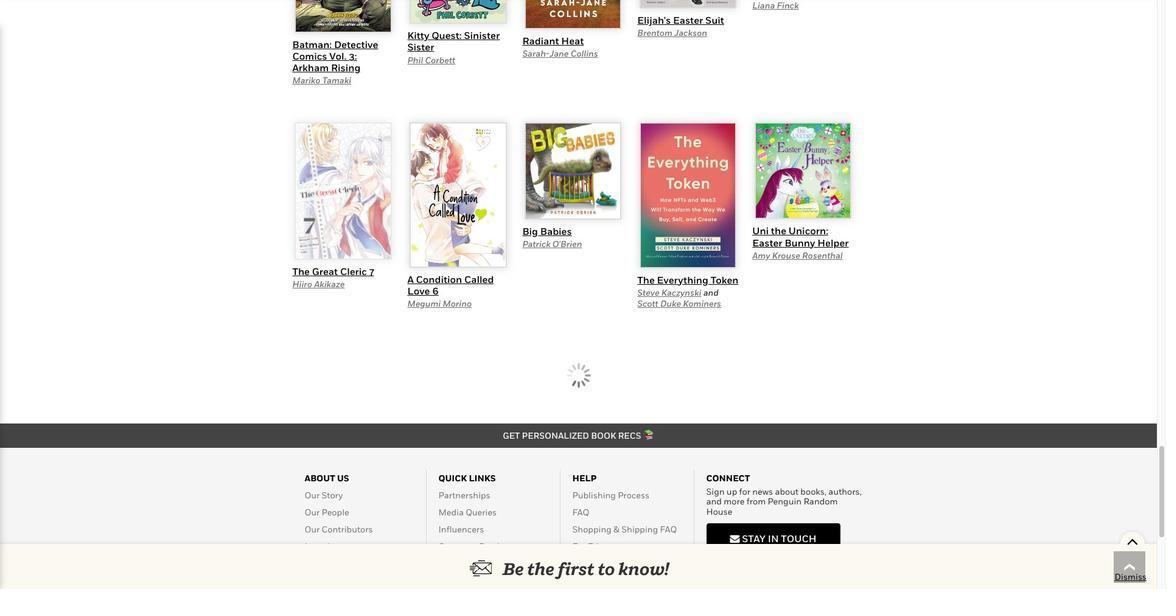 Task type: describe. For each thing, give the bounding box(es) containing it.
publishing process link
[[573, 490, 650, 500]]

our for our contributors
[[305, 524, 320, 534]]

know!
[[618, 559, 669, 579]]

locations
[[305, 541, 345, 551]]

uni the unicorn: easter bunny helper link
[[753, 225, 849, 249]]

patrick
[[523, 239, 551, 249]]

be
[[503, 559, 524, 579]]

queries
[[466, 507, 497, 517]]

connect sign up for news about books, authors, and more from penguin random house
[[707, 473, 862, 517]]

amy
[[753, 250, 770, 260]]

about us link
[[305, 473, 349, 483]]

rising
[[331, 62, 361, 74]]

permissions link
[[573, 575, 622, 585]]

our people link
[[305, 507, 349, 517]]

penguinrandomhouse.biz link
[[439, 558, 547, 568]]

easter inside elijah's easter suit brentom jackson
[[673, 14, 703, 26]]

krouse
[[772, 250, 801, 260]]

a condition called love 6 image
[[410, 123, 507, 268]]

token
[[711, 274, 739, 286]]

for
[[573, 541, 586, 551]]

babies
[[541, 225, 572, 238]]

the everything token link
[[638, 274, 739, 286]]

sign
[[707, 486, 725, 497]]

for educators
[[573, 541, 629, 551]]

helper
[[818, 237, 849, 249]]

duke
[[661, 298, 681, 309]]

easter inside 'uni the unicorn: easter bunny helper amy krouse rosenthal'
[[753, 237, 783, 249]]

and inside the everything token steve kaczynski and scott duke kominers
[[704, 287, 719, 298]]

liana finck
[[753, 0, 799, 10]]

partnerships
[[439, 490, 491, 500]]

dismiss
[[1115, 572, 1147, 582]]

partnerships link
[[439, 490, 491, 500]]

radiant heat link
[[523, 35, 584, 47]]

the great cleric 7 image
[[295, 123, 392, 260]]

quick
[[439, 473, 467, 483]]

radiant heat sarah-jane collins
[[523, 35, 598, 59]]

akikaze
[[314, 279, 345, 289]]

faq link
[[573, 507, 590, 517]]

our contributors link
[[305, 524, 373, 534]]

condition
[[416, 273, 462, 285]]

1 vertical spatial faq
[[660, 524, 677, 534]]

everything
[[657, 274, 709, 286]]

preferences
[[464, 575, 512, 585]]

links
[[469, 473, 496, 483]]

about
[[775, 486, 799, 497]]

a
[[408, 273, 414, 285]]

elijah's easter suit brentom jackson
[[638, 14, 725, 38]]

random
[[804, 496, 838, 507]]

story
[[322, 490, 343, 500]]

the great cleric 7 link
[[293, 266, 374, 278]]

phil corbett link
[[408, 55, 455, 65]]

the for be
[[527, 559, 555, 579]]

our for our story
[[305, 490, 320, 500]]

subrights
[[573, 558, 612, 568]]

cleric
[[340, 266, 367, 278]]

bunny
[[785, 237, 816, 249]]

o'brien
[[553, 239, 582, 249]]

books,
[[801, 486, 827, 497]]

email preferences link
[[439, 575, 512, 585]]

get personalized book recs 📚 link
[[503, 430, 654, 441]]

&
[[614, 524, 620, 534]]

kitty quest: sinister sister link
[[408, 29, 500, 53]]

the for the everything token
[[638, 274, 655, 286]]

mariko
[[293, 75, 321, 86]]

elijah's easter suit image
[[640, 0, 737, 8]]

kitty
[[408, 29, 430, 41]]

for
[[739, 486, 751, 497]]

6
[[432, 285, 439, 297]]

touch
[[781, 533, 817, 545]]

get personalized book recs 📚
[[503, 430, 654, 441]]

media queries
[[439, 507, 497, 517]]

called
[[465, 273, 494, 285]]

big babies image
[[525, 123, 622, 220]]

stay in touch
[[740, 533, 817, 545]]

7
[[369, 266, 374, 278]]

brentom
[[638, 27, 673, 38]]

company reads link
[[439, 541, 504, 551]]

big babies patrick o'brien
[[523, 225, 582, 249]]

radiant heat image
[[525, 0, 622, 29]]

the everything token image
[[640, 123, 737, 268]]

the for uni
[[771, 225, 787, 237]]

megumi morino link
[[408, 298, 472, 309]]

radiant
[[523, 35, 559, 47]]



Task type: locate. For each thing, give the bounding box(es) containing it.
up
[[727, 486, 737, 497]]

expand/collapse sign up banner image
[[1127, 532, 1139, 550]]

from
[[747, 496, 766, 507]]

quest:
[[432, 29, 462, 41]]

media
[[439, 507, 464, 517]]

0 horizontal spatial the
[[527, 559, 555, 579]]

tamaki
[[323, 75, 351, 86]]

envelope image
[[730, 534, 740, 544]]

a condition called love 6 megumi morino
[[408, 273, 494, 309]]

finck
[[777, 0, 799, 10]]

0 vertical spatial faq
[[573, 507, 590, 517]]

the up steve
[[638, 274, 655, 286]]

to
[[598, 559, 615, 579]]

company reads
[[439, 541, 504, 551]]

0 vertical spatial and
[[704, 287, 719, 298]]

about us
[[305, 473, 349, 483]]

authors,
[[829, 486, 862, 497]]

1 vertical spatial easter
[[753, 237, 783, 249]]

our up locations
[[305, 524, 320, 534]]

1 horizontal spatial faq
[[660, 524, 677, 534]]

the up hiiro
[[293, 266, 310, 278]]

personalized
[[522, 430, 589, 441]]

1 vertical spatial the
[[527, 559, 555, 579]]

1 vertical spatial and
[[707, 496, 722, 507]]

mariko tamaki link
[[293, 75, 351, 86]]

for educators link
[[573, 541, 629, 551]]

the inside the great cleric 7 hiiro akikaze
[[293, 266, 310, 278]]

0 horizontal spatial easter
[[673, 14, 703, 26]]

the inside the everything token steve kaczynski and scott duke kominers
[[638, 274, 655, 286]]

hiiro
[[293, 279, 312, 289]]

1 horizontal spatial the
[[771, 225, 787, 237]]

our story
[[305, 490, 343, 500]]

email
[[439, 575, 462, 585]]

connect
[[707, 473, 750, 483]]

our for our people
[[305, 507, 320, 517]]

detective
[[334, 38, 378, 50]]

the
[[293, 266, 310, 278], [638, 274, 655, 286]]

easter up jackson
[[673, 14, 703, 26]]

corbett
[[425, 55, 455, 65]]

0 vertical spatial the
[[771, 225, 787, 237]]

2 our from the top
[[305, 507, 320, 517]]

steve
[[638, 287, 660, 298]]

publishing process
[[573, 490, 650, 500]]

locations link
[[305, 541, 345, 551]]

first
[[558, 559, 595, 579]]

faq up shopping
[[573, 507, 590, 517]]

sinister
[[464, 29, 500, 41]]

and up the kominers
[[704, 287, 719, 298]]

elijah's easter suit link
[[638, 14, 725, 26]]

people
[[322, 507, 349, 517]]

subrights link
[[573, 558, 612, 568]]

the great cleric 7 hiiro akikaze
[[293, 266, 374, 289]]

about
[[305, 473, 335, 483]]

and left more
[[707, 496, 722, 507]]

1 horizontal spatial easter
[[753, 237, 783, 249]]

1 horizontal spatial the
[[638, 274, 655, 286]]

great
[[312, 266, 338, 278]]

book
[[591, 430, 616, 441]]

a condition called love 6 link
[[408, 273, 494, 297]]

0 horizontal spatial faq
[[573, 507, 590, 517]]

the
[[771, 225, 787, 237], [527, 559, 555, 579]]

heat
[[562, 35, 584, 47]]

brentom jackson link
[[638, 27, 707, 38]]

1 our from the top
[[305, 490, 320, 500]]

hiiro akikaze link
[[293, 279, 345, 289]]

collins
[[571, 48, 598, 59]]

permissions
[[573, 575, 622, 585]]

big babies link
[[523, 225, 572, 238]]

easter
[[673, 14, 703, 26], [753, 237, 783, 249]]

our story link
[[305, 490, 343, 500]]

morino
[[443, 298, 472, 309]]

the right "uni"
[[771, 225, 787, 237]]

jane
[[550, 48, 569, 59]]

faq right the shipping
[[660, 524, 677, 534]]

easter up amy
[[753, 237, 783, 249]]

our down about
[[305, 490, 320, 500]]

vol.
[[330, 50, 347, 62]]

batman: detective comics vol. 3: arkham rising image
[[295, 0, 392, 33]]

3 our from the top
[[305, 524, 320, 534]]

quick links
[[439, 473, 496, 483]]

sarah-
[[523, 48, 550, 59]]

shopping & shipping faq link
[[573, 524, 677, 534]]

publishing
[[573, 490, 616, 500]]

shopping
[[573, 524, 612, 534]]

faq
[[573, 507, 590, 517], [660, 524, 677, 534]]

steve kaczynski link
[[638, 287, 702, 298]]

the for the great cleric 7
[[293, 266, 310, 278]]

0 vertical spatial easter
[[673, 14, 703, 26]]

the inside 'uni the unicorn: easter bunny helper amy krouse rosenthal'
[[771, 225, 787, 237]]

liana finck link
[[753, 0, 799, 10]]

1 vertical spatial our
[[305, 507, 320, 517]]

liana
[[753, 0, 775, 10]]

and inside connect sign up for news about books, authors, and more from penguin random house
[[707, 496, 722, 507]]

comics
[[293, 50, 327, 62]]

help
[[573, 473, 597, 483]]

contributors
[[322, 524, 373, 534]]

kitty quest: sinister sister phil corbett
[[408, 29, 500, 65]]

company
[[439, 541, 477, 551]]

our
[[305, 490, 320, 500], [305, 507, 320, 517], [305, 524, 320, 534]]

kaczynski
[[662, 287, 702, 298]]

the everything token steve kaczynski and scott duke kominers
[[638, 274, 739, 309]]

phil
[[408, 55, 423, 65]]

suit
[[706, 14, 725, 26]]

the right be
[[527, 559, 555, 579]]

kitty quest: sinister sister image
[[410, 0, 507, 24]]

stay
[[742, 533, 766, 545]]

0 vertical spatial our
[[305, 490, 320, 500]]

penguinrandomhouse.biz
[[439, 558, 547, 568]]

batman: detective comics vol. 3: arkham rising link
[[293, 38, 378, 74]]

uni
[[753, 225, 769, 237]]

media queries link
[[439, 507, 497, 517]]

uni the unicorn: easter bunny helper image
[[755, 123, 852, 219]]

patrick o'brien link
[[523, 239, 582, 249]]

scott duke kominers link
[[638, 298, 722, 309]]

jackson
[[675, 27, 707, 38]]

0 horizontal spatial the
[[293, 266, 310, 278]]

shopping & shipping faq
[[573, 524, 677, 534]]

us
[[337, 473, 349, 483]]

recs
[[618, 430, 641, 441]]

our down the our story
[[305, 507, 320, 517]]

our people
[[305, 507, 349, 517]]

2 vertical spatial our
[[305, 524, 320, 534]]

3:
[[349, 50, 357, 62]]



Task type: vqa. For each thing, say whether or not it's contained in the screenshot.


